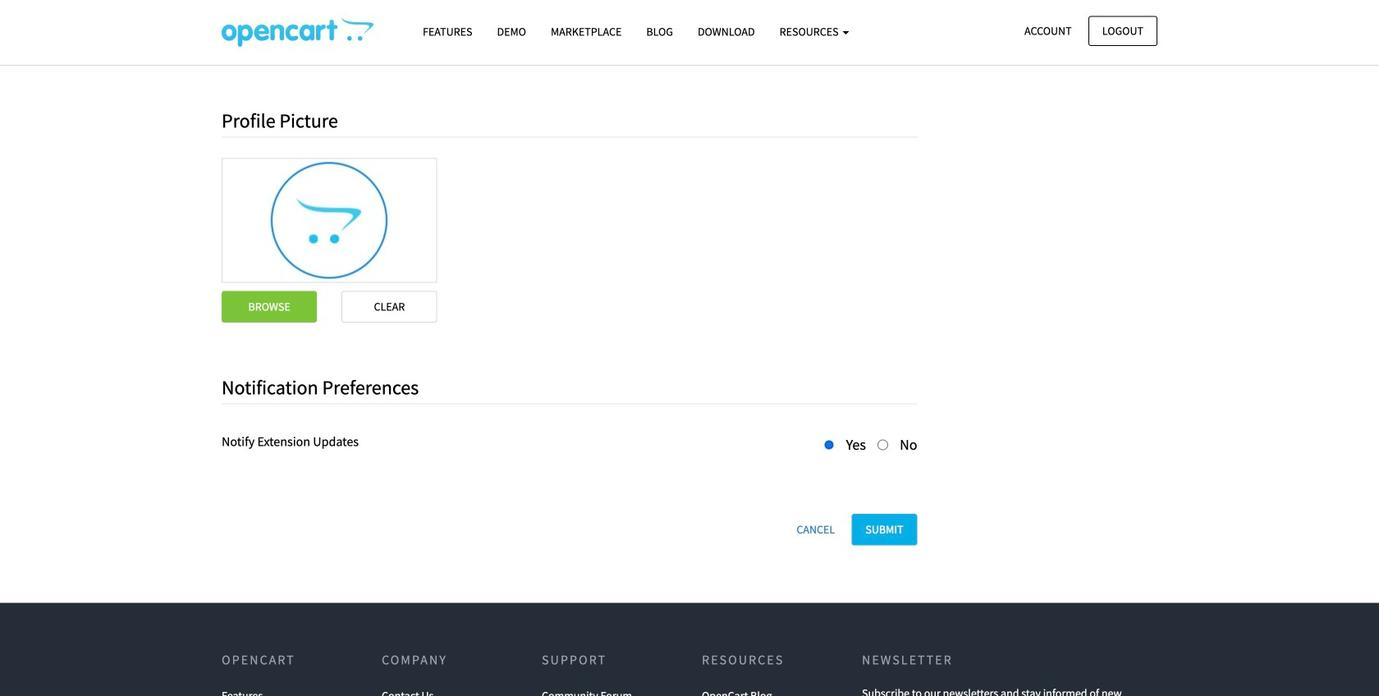 Task type: vqa. For each thing, say whether or not it's contained in the screenshot.
text box
no



Task type: locate. For each thing, give the bounding box(es) containing it.
None radio
[[824, 439, 835, 450], [878, 439, 888, 450], [824, 439, 835, 450], [878, 439, 888, 450]]

account edit image
[[222, 17, 374, 47]]



